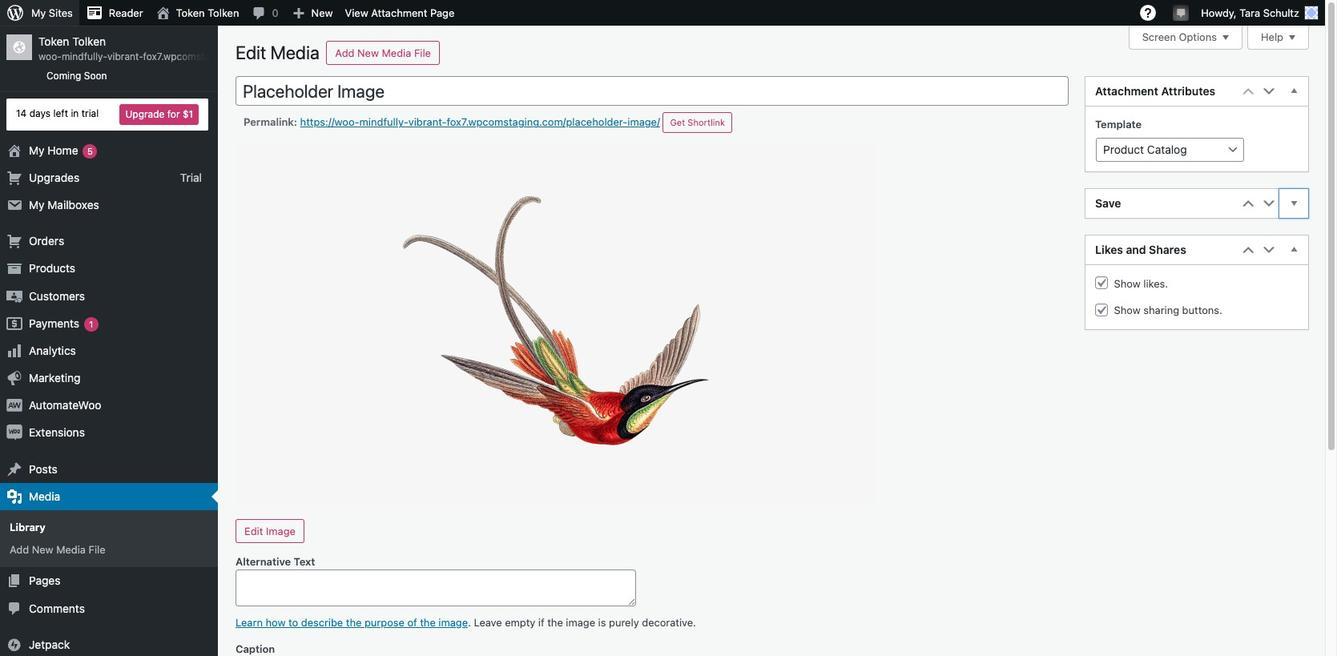 Task type: locate. For each thing, give the bounding box(es) containing it.
0 vertical spatial mindfully-
[[62, 51, 107, 63]]

token for token tolken woo-mindfully-vibrant-fox7.wpcomstaging.com coming soon
[[38, 34, 69, 48]]

0 horizontal spatial token
[[38, 34, 69, 48]]

0 link
[[246, 0, 285, 26]]

0 vertical spatial my
[[31, 6, 46, 19]]

attachment up template
[[1095, 84, 1158, 98]]

my down upgrades
[[29, 198, 45, 211]]

my for my sites
[[31, 6, 46, 19]]

comments
[[29, 601, 85, 615]]

vibrant-
[[107, 51, 143, 63], [408, 116, 447, 129]]

token up woo-
[[38, 34, 69, 48]]

upgrade for $1 button
[[120, 104, 199, 125]]

2 vertical spatial my
[[29, 198, 45, 211]]

show for likes.
[[1114, 277, 1141, 290]]

1 vertical spatial tolken
[[72, 34, 106, 48]]

token inside the token tolken woo-mindfully-vibrant-fox7.wpcomstaging.com coming soon
[[38, 34, 69, 48]]

show right show likes. option
[[1114, 277, 1141, 290]]

the right of
[[420, 616, 436, 629]]

screen options
[[1142, 31, 1217, 44]]

learn
[[236, 616, 263, 629]]

add new media file inside main menu navigation
[[10, 543, 105, 556]]

alternative text
[[236, 555, 315, 568]]

1 vertical spatial show
[[1114, 304, 1141, 317]]

alternative
[[236, 555, 291, 568]]

token up fox7.wpcomstaging.com
[[176, 6, 205, 19]]

token inside toolbar navigation
[[176, 6, 205, 19]]

likes
[[1095, 243, 1123, 256]]

page
[[430, 6, 454, 19]]

2 horizontal spatial the
[[547, 616, 563, 629]]

learn how to describe the purpose of the image link
[[236, 616, 468, 629]]

sites
[[49, 6, 73, 19]]

mindfully-
[[62, 51, 107, 63], [359, 116, 408, 129]]

1 horizontal spatial mindfully-
[[359, 116, 408, 129]]

shares
[[1149, 243, 1186, 256]]

howdy,
[[1201, 6, 1237, 19]]

1 horizontal spatial image
[[566, 616, 595, 629]]

edit
[[236, 42, 266, 63]]

1 horizontal spatial attachment
[[1095, 84, 1158, 98]]

comments link
[[0, 595, 218, 622]]

products
[[29, 261, 75, 275]]

posts link
[[0, 456, 218, 483]]

add new media file link up pages link
[[0, 539, 218, 561]]

token tolken
[[176, 6, 239, 19]]

1 horizontal spatial the
[[420, 616, 436, 629]]

new left view
[[311, 6, 333, 19]]

https://woo-
[[300, 116, 359, 129]]

add new media file up pages
[[10, 543, 105, 556]]

0 horizontal spatial tolken
[[72, 34, 106, 48]]

image left is
[[566, 616, 595, 629]]

payments 1
[[29, 316, 93, 330]]

permalink:
[[244, 116, 297, 129]]

new inside new 'link'
[[311, 6, 333, 19]]

2 horizontal spatial new
[[357, 46, 379, 59]]

add down view
[[335, 46, 355, 59]]

jetpack link
[[0, 631, 218, 656]]

new down library
[[32, 543, 53, 556]]

purpose
[[364, 616, 404, 629]]

.
[[468, 616, 471, 629]]

tolken left 0 link
[[208, 6, 239, 19]]

the right if
[[547, 616, 563, 629]]

1 horizontal spatial tolken
[[208, 6, 239, 19]]

add new media file link down view attachment page
[[326, 41, 440, 65]]

media
[[270, 42, 319, 63], [382, 46, 411, 59], [29, 489, 60, 503], [56, 543, 86, 556]]

to
[[288, 616, 298, 629]]

0 horizontal spatial add new media file
[[10, 543, 105, 556]]

my inside toolbar navigation
[[31, 6, 46, 19]]

0 horizontal spatial file
[[89, 543, 105, 556]]

screen options button
[[1129, 26, 1243, 50]]

1 vertical spatial token
[[38, 34, 69, 48]]

None button
[[236, 519, 304, 543]]

my sites link
[[0, 0, 79, 26]]

my for my home 5
[[29, 143, 45, 157]]

0 horizontal spatial new
[[32, 543, 53, 556]]

home
[[48, 143, 78, 157]]

days
[[29, 107, 51, 120]]

add down library
[[10, 543, 29, 556]]

https://woo-mindfully-vibrant-fox7.wpcomstaging.com/placeholder-image/ link
[[300, 113, 660, 132]]

library link
[[0, 516, 218, 539]]

get shortlink button
[[663, 113, 732, 133]]

library
[[10, 521, 45, 534]]

jetpack
[[29, 638, 70, 651]]

file down library link
[[89, 543, 105, 556]]

0 horizontal spatial add
[[10, 543, 29, 556]]

show right show sharing buttons. checkbox
[[1114, 304, 1141, 317]]

how
[[266, 616, 286, 629]]

left
[[53, 107, 68, 120]]

and
[[1126, 243, 1146, 256]]

0 horizontal spatial attachment
[[371, 6, 427, 19]]

show
[[1114, 277, 1141, 290], [1114, 304, 1141, 317]]

image left leave
[[439, 616, 468, 629]]

token tolken woo-mindfully-vibrant-fox7.wpcomstaging.com coming soon
[[38, 34, 252, 82]]

1 show from the top
[[1114, 277, 1141, 290]]

likes.
[[1143, 277, 1168, 290]]

my sites
[[31, 6, 73, 19]]

1 horizontal spatial token
[[176, 6, 205, 19]]

add new media file down view attachment page
[[335, 46, 431, 59]]

0 horizontal spatial the
[[346, 616, 362, 629]]

1 vertical spatial add new media file link
[[0, 539, 218, 561]]

tolken up soon
[[72, 34, 106, 48]]

tara
[[1240, 6, 1260, 19]]

get shortlink
[[670, 117, 725, 128]]

new inside main menu navigation
[[32, 543, 53, 556]]

1 vertical spatial vibrant-
[[408, 116, 447, 129]]

0 vertical spatial tolken
[[208, 6, 239, 19]]

0 horizontal spatial mindfully-
[[62, 51, 107, 63]]

file inside main menu navigation
[[89, 543, 105, 556]]

media down posts
[[29, 489, 60, 503]]

1 vertical spatial my
[[29, 143, 45, 157]]

1 horizontal spatial add new media file
[[335, 46, 431, 59]]

upgrade
[[125, 108, 165, 120]]

None text field
[[236, 76, 1069, 106]]

learn how to describe the purpose of the image . leave empty if the image is purely decorative.
[[236, 616, 696, 629]]

0 vertical spatial token
[[176, 6, 205, 19]]

payments
[[29, 316, 79, 330]]

media down view attachment page
[[382, 46, 411, 59]]

1 vertical spatial new
[[357, 46, 379, 59]]

new
[[311, 6, 333, 19], [357, 46, 379, 59], [32, 543, 53, 556]]

marketing link
[[0, 365, 218, 392]]

leave
[[474, 616, 502, 629]]

toolbar navigation
[[0, 0, 1325, 29]]

the left purpose
[[346, 616, 362, 629]]

file down page
[[414, 46, 431, 59]]

1 vertical spatial add
[[10, 543, 29, 556]]

tolken
[[208, 6, 239, 19], [72, 34, 106, 48]]

0 vertical spatial attachment
[[371, 6, 427, 19]]

main menu navigation
[[0, 26, 252, 656]]

add new media file
[[335, 46, 431, 59], [10, 543, 105, 556]]

1 horizontal spatial file
[[414, 46, 431, 59]]

1 horizontal spatial vibrant-
[[408, 116, 447, 129]]

1 vertical spatial add new media file
[[10, 543, 105, 556]]

tolken inside the token tolken woo-mindfully-vibrant-fox7.wpcomstaging.com coming soon
[[72, 34, 106, 48]]

tolken inside toolbar navigation
[[208, 6, 239, 19]]

of
[[407, 616, 417, 629]]

token for token tolken
[[176, 6, 205, 19]]

1 horizontal spatial new
[[311, 6, 333, 19]]

the
[[346, 616, 362, 629], [420, 616, 436, 629], [547, 616, 563, 629]]

1
[[89, 319, 93, 329]]

show for sharing
[[1114, 304, 1141, 317]]

extensions link
[[0, 419, 218, 447]]

2 vertical spatial new
[[32, 543, 53, 556]]

media up pages
[[56, 543, 86, 556]]

pages
[[29, 574, 60, 588]]

0 horizontal spatial vibrant-
[[107, 51, 143, 63]]

schultz
[[1263, 6, 1299, 19]]

my left home
[[29, 143, 45, 157]]

attachment right view
[[371, 6, 427, 19]]

1 horizontal spatial add new media file link
[[326, 41, 440, 65]]

Show likes. checkbox
[[1095, 277, 1108, 289]]

0 vertical spatial add
[[335, 46, 355, 59]]

my left sites
[[31, 6, 46, 19]]

0 vertical spatial vibrant-
[[107, 51, 143, 63]]

1 horizontal spatial add
[[335, 46, 355, 59]]

1 vertical spatial file
[[89, 543, 105, 556]]

2 show from the top
[[1114, 304, 1141, 317]]

new down view
[[357, 46, 379, 59]]

marketing
[[29, 371, 80, 385]]

my
[[31, 6, 46, 19], [29, 143, 45, 157], [29, 198, 45, 211]]

0 vertical spatial show
[[1114, 277, 1141, 290]]

0 vertical spatial new
[[311, 6, 333, 19]]

add inside main menu navigation
[[10, 543, 29, 556]]

5
[[87, 145, 93, 156]]

tolken for token tolken
[[208, 6, 239, 19]]

add new media file link
[[326, 41, 440, 65], [0, 539, 218, 561]]

customers
[[29, 289, 85, 302]]

0 horizontal spatial image
[[439, 616, 468, 629]]

view
[[345, 6, 368, 19]]



Task type: describe. For each thing, give the bounding box(es) containing it.
edit media
[[236, 42, 319, 63]]

trial
[[81, 107, 99, 120]]

sharing
[[1143, 304, 1179, 317]]

orders
[[29, 234, 64, 248]]

view attachment page
[[345, 6, 454, 19]]

shortlink
[[688, 117, 725, 128]]

show likes.
[[1111, 277, 1168, 290]]

0 vertical spatial file
[[414, 46, 431, 59]]

woo-
[[38, 51, 62, 63]]

token tolken link
[[150, 0, 246, 26]]

new link
[[285, 0, 339, 26]]

$1
[[183, 108, 193, 120]]

empty
[[505, 616, 535, 629]]

media down new 'link'
[[270, 42, 319, 63]]

is
[[598, 616, 606, 629]]

2 image from the left
[[566, 616, 595, 629]]

0 vertical spatial add new media file link
[[326, 41, 440, 65]]

coming
[[46, 70, 81, 82]]

extensions
[[29, 426, 85, 439]]

1 image from the left
[[439, 616, 468, 629]]

save
[[1095, 196, 1121, 210]]

trial
[[180, 170, 202, 184]]

14
[[16, 107, 27, 120]]

describe
[[301, 616, 343, 629]]

media inside media link
[[29, 489, 60, 503]]

fox7.wpcomstaging.com
[[143, 51, 252, 63]]

soon
[[84, 70, 107, 82]]

howdy, tara schultz
[[1201, 6, 1299, 19]]

template
[[1095, 118, 1142, 131]]

for
[[167, 108, 180, 120]]

permalink: https://woo-mindfully-vibrant-fox7.wpcomstaging.com/placeholder-image/
[[244, 116, 660, 129]]

in
[[71, 107, 79, 120]]

customers link
[[0, 282, 218, 310]]

media link
[[0, 483, 218, 510]]

mailboxes
[[48, 198, 99, 211]]

options
[[1179, 31, 1217, 44]]

buttons.
[[1182, 304, 1222, 317]]

mindfully- inside the token tolken woo-mindfully-vibrant-fox7.wpcomstaging.com coming soon
[[62, 51, 107, 63]]

help
[[1261, 31, 1283, 44]]

0 horizontal spatial add new media file link
[[0, 539, 218, 561]]

image/
[[628, 116, 660, 129]]

my home 5
[[29, 143, 93, 157]]

fox7.wpcomstaging.com/placeholder-
[[447, 116, 628, 129]]

tolken for token tolken woo-mindfully-vibrant-fox7.wpcomstaging.com coming soon
[[72, 34, 106, 48]]

my mailboxes
[[29, 198, 99, 211]]

reader link
[[79, 0, 150, 26]]

attachment attributes
[[1095, 84, 1216, 98]]

notification image
[[1175, 6, 1188, 18]]

upgrade for $1
[[125, 108, 193, 120]]

likes and shares
[[1095, 243, 1186, 256]]

Show sharing buttons. checkbox
[[1095, 303, 1108, 316]]

analytics
[[29, 344, 76, 357]]

automatewoo
[[29, 398, 101, 412]]

14 days left in trial
[[16, 107, 99, 120]]

my mailboxes link
[[0, 191, 218, 219]]

Alternative Text text field
[[236, 570, 636, 607]]

pages link
[[0, 568, 218, 595]]

posts
[[29, 462, 57, 476]]

3 the from the left
[[547, 616, 563, 629]]

text
[[294, 555, 315, 568]]

attachment inside toolbar navigation
[[371, 6, 427, 19]]

2 the from the left
[[420, 616, 436, 629]]

products link
[[0, 255, 218, 282]]

0 vertical spatial add new media file
[[335, 46, 431, 59]]

1 vertical spatial mindfully-
[[359, 116, 408, 129]]

purely
[[609, 616, 639, 629]]

attributes
[[1161, 84, 1216, 98]]

upgrades
[[29, 170, 79, 184]]

screen
[[1142, 31, 1176, 44]]

1 vertical spatial attachment
[[1095, 84, 1158, 98]]

caption
[[236, 643, 275, 655]]

analytics link
[[0, 337, 218, 365]]

decorative.
[[642, 616, 696, 629]]

0
[[272, 6, 278, 19]]

my for my mailboxes
[[29, 198, 45, 211]]

vibrant- inside the token tolken woo-mindfully-vibrant-fox7.wpcomstaging.com coming soon
[[107, 51, 143, 63]]

orders link
[[0, 228, 218, 255]]

show sharing buttons.
[[1111, 304, 1222, 317]]

1 the from the left
[[346, 616, 362, 629]]

reader
[[109, 6, 143, 19]]



Task type: vqa. For each thing, say whether or not it's contained in the screenshot.
third the from the right
yes



